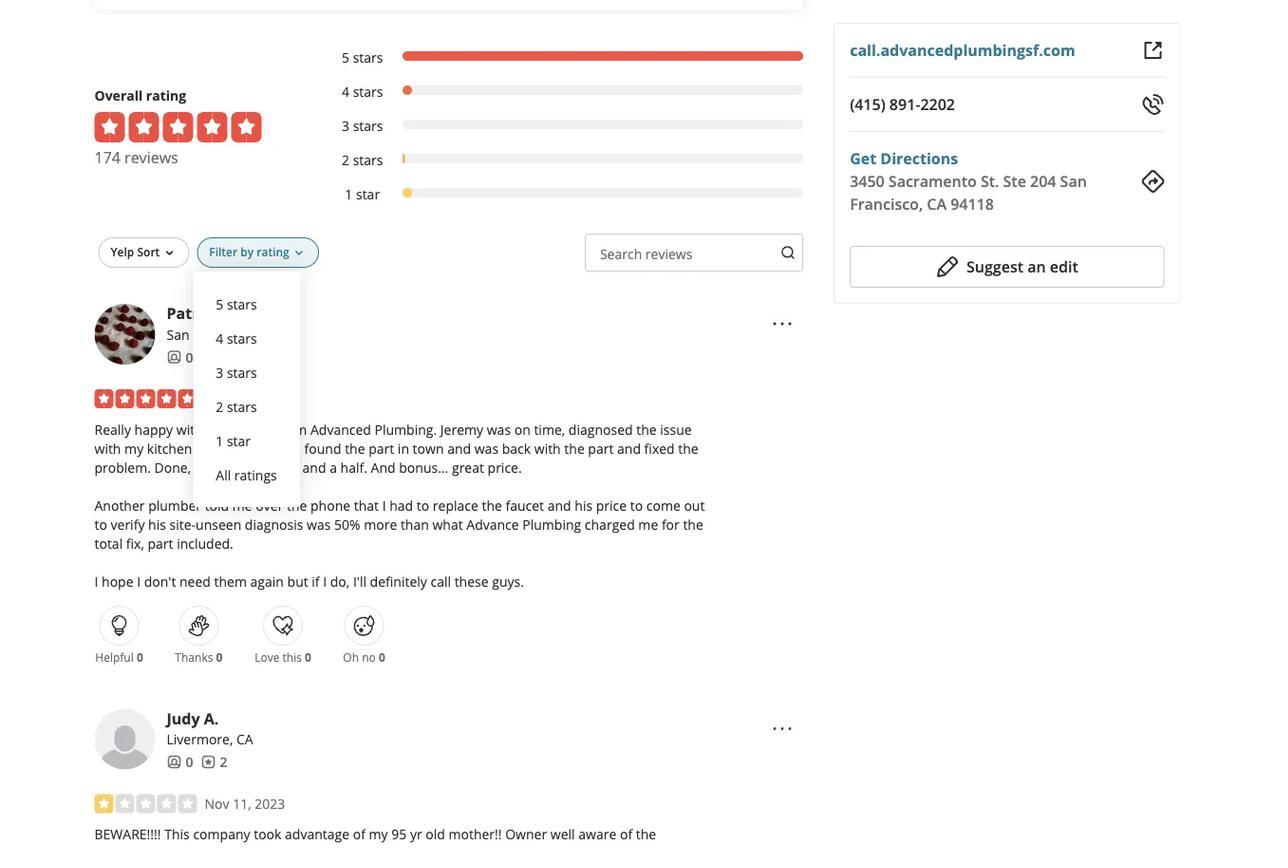 Task type: describe. For each thing, give the bounding box(es) containing it.
0 horizontal spatial his
[[148, 515, 166, 533]]

reviews element
[[201, 752, 227, 771]]

included.
[[177, 534, 233, 552]]

total
[[94, 534, 123, 552]]

filter by rating
[[209, 244, 289, 260]]

patricia
[[167, 303, 225, 323]]

nov
[[205, 795, 229, 813]]

call.advancedplumbingsf.com
[[850, 40, 1076, 60]]

judy a. link
[[167, 708, 219, 728]]

menu image for patricia o.
[[771, 312, 794, 335]]

kitchen
[[147, 439, 192, 457]]

by
[[241, 244, 254, 260]]

1 vertical spatial was
[[475, 439, 499, 457]]

3450
[[850, 171, 885, 191]]

rating inside popup button
[[257, 244, 289, 260]]

5 star rating image for 174 reviews
[[94, 112, 262, 142]]

san inside 'get directions 3450 sacramento st. ste 204 san francisco, ca 94118'
[[1060, 171, 1087, 191]]

ca inside patricia o. san francisco, ca
[[258, 325, 275, 343]]

suggest
[[967, 256, 1024, 277]]

3 for filter reviews by 3 stars rating element
[[342, 116, 349, 134]]

stars for the 5 stars button
[[227, 295, 257, 313]]

photo of patricia o. image
[[94, 304, 155, 365]]

bonus...
[[399, 458, 449, 476]]

5 star rating image for sep 1, 2023
[[94, 389, 197, 408]]

1 for 1 star button
[[216, 431, 223, 450]]

2 horizontal spatial with
[[534, 439, 561, 457]]

95
[[391, 825, 407, 843]]

0 horizontal spatial me
[[233, 496, 252, 514]]

2 of from the left
[[620, 825, 633, 843]]

husband
[[221, 844, 276, 845]]

the down 'yr'
[[414, 844, 434, 845]]

star for 1 star button
[[227, 431, 251, 450]]

4 for filter reviews by 4 stars rating element
[[342, 82, 349, 100]]

to up than at the bottom left of the page
[[417, 496, 429, 514]]

yr
[[410, 825, 422, 843]]

0 left 16 review v2 image
[[186, 753, 193, 771]]

call.advancedplumbingsf.com link
[[850, 40, 1076, 60]]

charged
[[585, 515, 635, 533]]

24 pencil v2 image
[[936, 255, 959, 278]]

livermore,
[[167, 730, 233, 748]]

2 stars button
[[208, 389, 285, 423]]

1 horizontal spatial with
[[176, 420, 203, 438]]

again
[[250, 572, 284, 590]]

jeremy
[[441, 420, 483, 438]]

price
[[596, 496, 627, 514]]

i hope i don't need them again but if i do, i'll definitely call these guys.
[[94, 572, 524, 590]]

problem.
[[94, 458, 151, 476]]

friends element for judy a.
[[167, 752, 193, 771]]

no
[[362, 649, 376, 665]]

had
[[390, 496, 413, 514]]

174
[[94, 147, 121, 167]]

call
[[431, 572, 451, 590]]

get
[[850, 148, 877, 169]]

helpful
[[95, 649, 134, 665]]

san inside patricia o. san francisco, ca
[[167, 325, 190, 343]]

and inside 'another plumber told me over the phone that i had to replace the faucet and his price to come out to verify his site-unseen diagnosis was 50% more than what advance plumbing charged me for the total fix, part included.'
[[548, 496, 571, 514]]

stars for filter reviews by 3 stars rating element
[[353, 116, 383, 134]]

all
[[216, 466, 231, 484]]

was inside 'another plumber told me over the phone that i had to replace the faucet and his price to come out to verify his site-unseen diagnosis was 50% more than what advance plumbing charged me for the total fix, part included.'
[[307, 515, 331, 533]]

3 stars for filter reviews by 3 stars rating element
[[342, 116, 383, 134]]

2 stars for filter reviews by 2 stars rating element
[[342, 150, 383, 168]]

faucet inside 'another plumber told me over the phone that i had to replace the faucet and his price to come out to verify his site-unseen diagnosis was 50% more than what advance plumbing charged me for the total fix, part included.'
[[506, 496, 544, 514]]

search
[[600, 244, 642, 262]]

4 for 4 stars button
[[216, 329, 223, 347]]

5 stars for filter reviews by 5 stars rating 'element'
[[342, 48, 383, 66]]

2 for 2 stars button
[[216, 397, 223, 415]]

24 phone v2 image
[[1142, 93, 1165, 116]]

50%
[[334, 515, 360, 533]]

filter reviews by 4 stars rating element
[[322, 82, 804, 101]]

over
[[256, 496, 283, 514]]

went
[[480, 844, 511, 845]]

oh no 0
[[343, 649, 385, 665]]

ratings
[[234, 466, 277, 484]]

definitely
[[370, 572, 427, 590]]

my
[[156, 844, 174, 845]]

francisco, inside patricia o. san francisco, ca
[[193, 325, 254, 343]]

need
[[179, 572, 211, 590]]

really
[[238, 439, 271, 457]]

the up half.
[[345, 439, 365, 457]]

aware
[[579, 825, 617, 843]]

advantage
[[285, 825, 350, 843]]

faucet inside really happy with the service from advanced plumbing. jeremy was on time, diagnosed the issue with my kitchen faucet really fast, found the part in town and was back with the part and fixed the problem. done, in under an hour and a half. and bonus... great price.
[[196, 439, 234, 457]]

overall rating
[[94, 86, 186, 104]]

1 horizontal spatial part
[[369, 439, 394, 457]]

love
[[255, 649, 280, 665]]

star for filter reviews by 1 star rating element on the top of the page
[[356, 185, 380, 203]]

from
[[277, 420, 307, 438]]

0 horizontal spatial with
[[94, 439, 121, 457]]

town
[[413, 439, 444, 457]]

1 star button
[[208, 423, 285, 458]]

the down out
[[683, 515, 704, 533]]

filter reviews by 1 star rating element
[[322, 184, 804, 203]]

oh
[[343, 649, 359, 665]]

an inside button
[[1028, 256, 1046, 277]]

mother!!
[[449, 825, 502, 843]]

half.
[[341, 458, 367, 476]]

part inside 'another plumber told me over the phone that i had to replace the faucet and his price to come out to verify his site-unseen diagnosis was 50% more than what advance plumbing charged me for the total fix, part included.'
[[148, 534, 173, 552]]

thanks
[[175, 649, 213, 665]]

4 stars button
[[208, 321, 285, 355]]

under
[[209, 458, 247, 476]]

happy
[[134, 420, 173, 438]]

edit
[[1050, 256, 1079, 277]]

advanced
[[311, 420, 371, 438]]

16 chevron down v2 image for filter by rating
[[162, 246, 177, 261]]

(415)
[[850, 94, 886, 114]]

filter
[[209, 244, 238, 260]]

my inside really happy with the service from advanced plumbing. jeremy was on time, diagnosed the issue with my kitchen faucet really fast, found the part in town and was back with the part and fixed the problem. done, in under an hour and a half. and bonus... great price.
[[125, 439, 144, 457]]

another
[[94, 496, 145, 514]]

3 for 3 stars button
[[216, 363, 223, 381]]

1 of from the left
[[353, 825, 366, 843]]

94118
[[951, 194, 994, 214]]

advance
[[467, 515, 519, 533]]

i right hope
[[137, 572, 141, 590]]

0 vertical spatial his
[[575, 496, 593, 514]]

1 horizontal spatial me
[[639, 515, 658, 533]]

1 vertical spatial in
[[194, 458, 206, 476]]

get directions link
[[850, 148, 958, 169]]

a.
[[204, 708, 219, 728]]

really
[[94, 420, 131, 438]]

love this 0
[[255, 649, 311, 665]]

filter reviews by 5 stars rating element
[[322, 47, 804, 66]]

(0 reactions) element for thanks 0
[[216, 649, 223, 665]]

891-
[[890, 94, 921, 114]]

sort
[[137, 244, 160, 260]]

0 right thanks at the bottom
[[216, 649, 223, 665]]

beware!!!! this company took advantage of my 95 yr old mother!! owner well aware of the situation! my sisters husband did a yelp and clearly the owner went to yelp to dispute like if he ha
[[94, 825, 712, 845]]

beware!!!!
[[94, 825, 161, 843]]

ca inside judy a. livermore, ca
[[236, 730, 253, 748]]

a inside really happy with the service from advanced plumbing. jeremy was on time, diagnosed the issue with my kitchen faucet really fast, found the part in town and was back with the part and fixed the problem. done, in under an hour and a half. and bonus... great price.
[[330, 458, 337, 476]]

really happy with the service from advanced plumbing. jeremy was on time, diagnosed the issue with my kitchen faucet really fast, found the part in town and was back with the part and fixed the problem. done, in under an hour and a half. and bonus... great price.
[[94, 420, 699, 476]]

0 vertical spatial in
[[398, 439, 409, 457]]

patricia o. san francisco, ca
[[167, 303, 275, 343]]

filter reviews by 3 stars rating element
[[322, 116, 804, 135]]

don't
[[144, 572, 176, 590]]

and inside beware!!!! this company took advantage of my 95 yr old mother!! owner well aware of the situation! my sisters husband did a yelp and clearly the owner went to yelp to dispute like if he ha
[[343, 844, 367, 845]]

situation!
[[94, 844, 152, 845]]

174 reviews
[[94, 147, 178, 167]]

the down sep
[[206, 420, 227, 438]]

judy
[[167, 708, 200, 728]]

guys.
[[492, 572, 524, 590]]

plumber
[[148, 496, 201, 514]]

great
[[452, 458, 484, 476]]

these
[[455, 572, 489, 590]]



Task type: vqa. For each thing, say whether or not it's contained in the screenshot.
the left 24 chevron down v2 icon
no



Task type: locate. For each thing, give the bounding box(es) containing it.
site-
[[170, 515, 196, 533]]

1 horizontal spatial 5
[[342, 48, 349, 66]]

16 chevron down v2 image right sort
[[162, 246, 177, 261]]

stars inside button
[[227, 363, 257, 381]]

1 horizontal spatial san
[[1060, 171, 1087, 191]]

stars for filter reviews by 4 stars rating element
[[353, 82, 383, 100]]

5 for the 5 stars button
[[216, 295, 223, 313]]

faucet up under
[[196, 439, 234, 457]]

2 for filter reviews by 2 stars rating element
[[342, 150, 349, 168]]

the down issue
[[678, 439, 699, 457]]

replace
[[433, 496, 478, 514]]

13
[[220, 348, 235, 366]]

2 horizontal spatial yelp
[[531, 844, 557, 845]]

with down time,
[[534, 439, 561, 457]]

was down the phone
[[307, 515, 331, 533]]

0 vertical spatial menu image
[[771, 312, 794, 335]]

to
[[417, 496, 429, 514], [630, 496, 643, 514], [94, 515, 107, 533], [514, 844, 527, 845], [561, 844, 573, 845]]

4 stars for 4 stars button
[[216, 329, 257, 347]]

0 vertical spatial ca
[[927, 194, 947, 214]]

1 vertical spatial faucet
[[506, 496, 544, 514]]

an down really
[[250, 458, 266, 476]]

3
[[342, 116, 349, 134], [216, 363, 223, 381]]

i left hope
[[94, 572, 98, 590]]

friends element down patricia
[[167, 347, 193, 366]]

16 friends v2 image down patricia
[[167, 350, 182, 365]]

plumbing.
[[375, 420, 437, 438]]

me
[[233, 496, 252, 514], [639, 515, 658, 533]]

(415) 891-2202
[[850, 94, 955, 114]]

3 stars inside button
[[216, 363, 257, 381]]

i inside 'another plumber told me over the phone that i had to replace the faucet and his price to come out to verify his site-unseen diagnosis was 50% more than what advance plumbing charged me for the total fix, part included.'
[[382, 496, 386, 514]]

diagnosis
[[245, 515, 303, 533]]

thanks 0
[[175, 649, 223, 665]]

them
[[214, 572, 247, 590]]

ca right livermore,
[[236, 730, 253, 748]]

my up problem.
[[125, 439, 144, 457]]

san down patricia
[[167, 325, 190, 343]]

1 horizontal spatial yelp
[[313, 844, 340, 845]]

of left 95
[[353, 825, 366, 843]]

1 horizontal spatial an
[[1028, 256, 1046, 277]]

in
[[398, 439, 409, 457], [194, 458, 206, 476]]

0 horizontal spatial faucet
[[196, 439, 234, 457]]

yelp inside dropdown button
[[111, 244, 134, 260]]

menu image for judy a.
[[771, 717, 794, 740]]

0 vertical spatial was
[[487, 420, 511, 438]]

0 horizontal spatial francisco,
[[193, 325, 254, 343]]

ste
[[1003, 171, 1026, 191]]

1 vertical spatial ca
[[258, 325, 275, 343]]

(0 reactions) element right "no"
[[379, 649, 385, 665]]

0 horizontal spatial part
[[148, 534, 173, 552]]

rating right "by"
[[257, 244, 289, 260]]

francisco, up '13'
[[193, 325, 254, 343]]

a
[[330, 458, 337, 476], [302, 844, 310, 845]]

16 review v2 image
[[201, 755, 216, 770]]

0 horizontal spatial 4
[[216, 329, 223, 347]]

dispute
[[577, 844, 623, 845]]

friends element
[[167, 347, 193, 366], [167, 752, 193, 771]]

5 star rating image down overall rating
[[94, 112, 262, 142]]

of
[[353, 825, 366, 843], [620, 825, 633, 843]]

search image
[[781, 245, 796, 260]]

friends element for patricia o.
[[167, 347, 193, 366]]

francisco, inside 'get directions 3450 sacramento st. ste 204 san francisco, ca 94118'
[[850, 194, 923, 214]]

1 vertical spatial 5
[[216, 295, 223, 313]]

1 vertical spatial 16 friends v2 image
[[167, 755, 182, 770]]

(0 reactions) element for love this 0
[[305, 649, 311, 665]]

the down time,
[[564, 439, 585, 457]]

0 horizontal spatial 5 stars
[[216, 295, 257, 313]]

me right told
[[233, 496, 252, 514]]

0 vertical spatial 5 stars
[[342, 48, 383, 66]]

for
[[662, 515, 680, 533]]

of up 'like'
[[620, 825, 633, 843]]

hope
[[102, 572, 133, 590]]

24 directions v2 image
[[1142, 170, 1165, 193]]

stars for 2 stars button
[[227, 397, 257, 415]]

all ratings button
[[208, 458, 285, 492]]

(0 reactions) element right 'this'
[[305, 649, 311, 665]]

was up the price.
[[475, 439, 499, 457]]

0 horizontal spatial 5
[[216, 295, 223, 313]]

0 horizontal spatial 3 stars
[[216, 363, 257, 381]]

4 stars inside button
[[216, 329, 257, 347]]

5 stars button
[[208, 287, 285, 321]]

the right over
[[287, 496, 307, 514]]

stars
[[353, 48, 383, 66], [353, 82, 383, 100], [353, 116, 383, 134], [353, 150, 383, 168], [227, 295, 257, 313], [227, 329, 257, 347], [227, 363, 257, 381], [227, 397, 257, 415]]

0 vertical spatial my
[[125, 439, 144, 457]]

than
[[401, 515, 429, 533]]

fixed
[[644, 439, 675, 457]]

0 vertical spatial 4
[[342, 82, 349, 100]]

1 16 friends v2 image from the top
[[167, 350, 182, 365]]

1 vertical spatial menu image
[[771, 717, 794, 740]]

2 vertical spatial 2
[[220, 753, 227, 771]]

0 horizontal spatial star
[[227, 431, 251, 450]]

1 horizontal spatial of
[[620, 825, 633, 843]]

sep 1, 2023
[[205, 390, 276, 408]]

5 for filter reviews by 5 stars rating 'element'
[[342, 48, 349, 66]]

1 horizontal spatial 1 star
[[345, 185, 380, 203]]

(0 reactions) element for oh no 0
[[379, 649, 385, 665]]

1 vertical spatial 2 stars
[[216, 397, 257, 415]]

reviews right 174
[[125, 147, 178, 167]]

ca down the 5 stars button
[[258, 325, 275, 343]]

0 horizontal spatial ca
[[236, 730, 253, 748]]

if right 'but'
[[312, 572, 320, 590]]

5 stars inside button
[[216, 295, 257, 313]]

a left half.
[[330, 458, 337, 476]]

reviews for 174 reviews
[[125, 147, 178, 167]]

and up plumbing
[[548, 496, 571, 514]]

1 horizontal spatial francisco,
[[850, 194, 923, 214]]

0 horizontal spatial reviews
[[125, 147, 178, 167]]

2 16 friends v2 image from the top
[[167, 755, 182, 770]]

if
[[312, 572, 320, 590], [651, 844, 659, 845]]

stars for 4 stars button
[[227, 329, 257, 347]]

0 vertical spatial 5 star rating image
[[94, 112, 262, 142]]

get directions 3450 sacramento st. ste 204 san francisco, ca 94118
[[850, 148, 1087, 214]]

directions
[[881, 148, 958, 169]]

2 stars inside button
[[216, 397, 257, 415]]

to up total
[[94, 515, 107, 533]]

1 vertical spatial 4
[[216, 329, 223, 347]]

1 horizontal spatial star
[[356, 185, 380, 203]]

(0 reactions) element
[[137, 649, 143, 665], [216, 649, 223, 665], [305, 649, 311, 665], [379, 649, 385, 665]]

1 vertical spatial an
[[250, 458, 266, 476]]

0 vertical spatial 16 friends v2 image
[[167, 350, 182, 365]]

0 horizontal spatial of
[[353, 825, 366, 843]]

16 chevron down v2 image
[[162, 246, 177, 261], [291, 246, 307, 261]]

more
[[364, 515, 397, 533]]

0 vertical spatial 2
[[342, 150, 349, 168]]

0 horizontal spatial 4 stars
[[216, 329, 257, 347]]

0 horizontal spatial 1
[[216, 431, 223, 450]]

st.
[[981, 171, 999, 191]]

2023 right 11,
[[255, 795, 285, 813]]

to down well
[[561, 844, 573, 845]]

1 star for 1 star button
[[216, 431, 251, 450]]

1 horizontal spatial faucet
[[506, 496, 544, 514]]

4 stars
[[342, 82, 383, 100], [216, 329, 257, 347]]

overall
[[94, 86, 143, 104]]

faucet up plumbing
[[506, 496, 544, 514]]

was
[[487, 420, 511, 438], [475, 439, 499, 457], [307, 515, 331, 533]]

5 stars for the 5 stars button
[[216, 295, 257, 313]]

0 vertical spatial san
[[1060, 171, 1087, 191]]

0 vertical spatial a
[[330, 458, 337, 476]]

5 star rating image
[[94, 112, 262, 142], [94, 389, 197, 408]]

1 star inside filter reviews by 1 star rating element
[[345, 185, 380, 203]]

1 horizontal spatial ca
[[258, 325, 275, 343]]

1,
[[231, 390, 242, 408]]

but
[[287, 572, 308, 590]]

a down advantage
[[302, 844, 310, 845]]

part right fix,
[[148, 534, 173, 552]]

to down the owner
[[514, 844, 527, 845]]

16 chevron down v2 image inside filter by rating popup button
[[291, 246, 307, 261]]

16 friends v2 image left 16 review v2 image
[[167, 755, 182, 770]]

5 star rating image up happy on the left
[[94, 389, 197, 408]]

1 horizontal spatial 16 chevron down v2 image
[[291, 246, 307, 261]]

owner
[[437, 844, 477, 845]]

i left do,
[[323, 572, 327, 590]]

0 right "no"
[[379, 649, 385, 665]]

to right price
[[630, 496, 643, 514]]

1 horizontal spatial in
[[398, 439, 409, 457]]

stars for 3 stars button
[[227, 363, 257, 381]]

2023 right 1, at the left top of the page
[[245, 390, 276, 408]]

2 5 star rating image from the top
[[94, 389, 197, 408]]

1 menu image from the top
[[771, 312, 794, 335]]

1 vertical spatial 5 stars
[[216, 295, 257, 313]]

issue
[[660, 420, 692, 438]]

like
[[626, 844, 648, 845]]

and down found
[[303, 458, 326, 476]]

3 (0 reactions) element from the left
[[305, 649, 311, 665]]

1 horizontal spatial his
[[575, 496, 593, 514]]

rating right overall
[[146, 86, 186, 104]]

and left fixed
[[617, 439, 641, 457]]

1 vertical spatial 1 star
[[216, 431, 251, 450]]

0 vertical spatial 5
[[342, 48, 349, 66]]

a inside beware!!!! this company took advantage of my 95 yr old mother!! owner well aware of the situation! my sisters husband did a yelp and clearly the owner went to yelp to dispute like if he ha
[[302, 844, 310, 845]]

reviews
[[125, 147, 178, 167], [646, 244, 693, 262]]

friends element left 16 review v2 image
[[167, 752, 193, 771]]

yelp down advantage
[[313, 844, 340, 845]]

my up clearly
[[369, 825, 388, 843]]

1 friends element from the top
[[167, 347, 193, 366]]

ca
[[927, 194, 947, 214], [258, 325, 275, 343], [236, 730, 253, 748]]

1 vertical spatial me
[[639, 515, 658, 533]]

0 vertical spatial 4 stars
[[342, 82, 383, 100]]

1 horizontal spatial 3 stars
[[342, 116, 383, 134]]

0 vertical spatial rating
[[146, 86, 186, 104]]

2 horizontal spatial part
[[588, 439, 614, 457]]

ca down sacramento
[[927, 194, 947, 214]]

1 vertical spatial his
[[148, 515, 166, 533]]

1 horizontal spatial 1
[[345, 185, 353, 203]]

the up 'like'
[[636, 825, 656, 843]]

1 vertical spatial 5 star rating image
[[94, 389, 197, 408]]

0 horizontal spatial yelp
[[111, 244, 134, 260]]

4 inside 4 stars button
[[216, 329, 223, 347]]

time,
[[534, 420, 565, 438]]

0 vertical spatial 1
[[345, 185, 353, 203]]

0 horizontal spatial rating
[[146, 86, 186, 104]]

in left all
[[194, 458, 206, 476]]

4 stars for filter reviews by 4 stars rating element
[[342, 82, 383, 100]]

found
[[304, 439, 341, 457]]

16 friends v2 image for patricia
[[167, 350, 182, 365]]

and down jeremy at the left of page
[[447, 439, 471, 457]]

part
[[369, 439, 394, 457], [588, 439, 614, 457], [148, 534, 173, 552]]

1 vertical spatial a
[[302, 844, 310, 845]]

0 vertical spatial reviews
[[125, 147, 178, 167]]

(0 reactions) element for helpful 0
[[137, 649, 143, 665]]

told
[[205, 496, 229, 514]]

1 star inside 1 star button
[[216, 431, 251, 450]]

francisco, down "3450"
[[850, 194, 923, 214]]

menu image
[[771, 312, 794, 335], [771, 717, 794, 740]]

0 horizontal spatial 1 star
[[216, 431, 251, 450]]

2 inside button
[[216, 397, 223, 415]]

my inside beware!!!! this company took advantage of my 95 yr old mother!! owner well aware of the situation! my sisters husband did a yelp and clearly the owner went to yelp to dispute like if he ha
[[369, 825, 388, 843]]

out
[[684, 496, 705, 514]]

done,
[[154, 458, 191, 476]]

0 left '13'
[[186, 348, 193, 366]]

1 for filter reviews by 1 star rating element on the top of the page
[[345, 185, 353, 203]]

0 right 'this'
[[305, 649, 311, 665]]

1 vertical spatial if
[[651, 844, 659, 845]]

2 stars for 2 stars button
[[216, 397, 257, 415]]

yelp down the owner
[[531, 844, 557, 845]]

san
[[1060, 171, 1087, 191], [167, 325, 190, 343]]

was left on
[[487, 420, 511, 438]]

photo of judy a. image
[[94, 709, 155, 770]]

0 vertical spatial friends element
[[167, 347, 193, 366]]

part up the 'and'
[[369, 439, 394, 457]]

service
[[230, 420, 273, 438]]

back
[[502, 439, 531, 457]]

with down really
[[94, 439, 121, 457]]

yelp left sort
[[111, 244, 134, 260]]

0 horizontal spatial if
[[312, 572, 320, 590]]

if left he
[[651, 844, 659, 845]]

4 (0 reactions) element from the left
[[379, 649, 385, 665]]

the up fixed
[[636, 420, 657, 438]]

0 vertical spatial 1 star
[[345, 185, 380, 203]]

the
[[206, 420, 227, 438], [636, 420, 657, 438], [345, 439, 365, 457], [564, 439, 585, 457], [678, 439, 699, 457], [287, 496, 307, 514], [482, 496, 502, 514], [683, 515, 704, 533], [636, 825, 656, 843], [414, 844, 434, 845]]

patricia o. link
[[167, 303, 246, 323]]

filter reviews by 2 stars rating element
[[322, 150, 804, 169]]

an left edit
[[1028, 256, 1046, 277]]

with
[[176, 420, 203, 438], [94, 439, 121, 457], [534, 439, 561, 457]]

part down the diagnosed
[[588, 439, 614, 457]]

reviews for search reviews
[[646, 244, 693, 262]]

24 external link v2 image
[[1142, 39, 1165, 62]]

0 horizontal spatial an
[[250, 458, 266, 476]]

0 vertical spatial faucet
[[196, 439, 234, 457]]

took
[[254, 825, 281, 843]]

1 horizontal spatial if
[[651, 844, 659, 845]]

price.
[[488, 458, 522, 476]]

1 5 star rating image from the top
[[94, 112, 262, 142]]

and left clearly
[[343, 844, 367, 845]]

unseen
[[196, 515, 241, 533]]

2023 for a.
[[255, 795, 285, 813]]

an inside really happy with the service from advanced plumbing. jeremy was on time, diagnosed the issue with my kitchen faucet really fast, found the part in town and was back with the part and fixed the problem. done, in under an hour and a half. and bonus... great price.
[[250, 458, 266, 476]]

3 stars button
[[208, 355, 285, 389]]

1 horizontal spatial 3
[[342, 116, 349, 134]]

3 stars for 3 stars button
[[216, 363, 257, 381]]

5 stars inside 'element'
[[342, 48, 383, 66]]

come
[[647, 496, 681, 514]]

sisters
[[178, 844, 218, 845]]

0 right helpful
[[137, 649, 143, 665]]

his left "site-"
[[148, 515, 166, 533]]

16 chevron down v2 image right 'filter by rating'
[[291, 246, 307, 261]]

another plumber told me over the phone that i had to replace the faucet and his price to come out to verify his site-unseen diagnosis was 50% more than what advance plumbing charged me for the total fix, part included.
[[94, 496, 705, 552]]

5 inside filter reviews by 5 stars rating 'element'
[[342, 48, 349, 66]]

16 friends v2 image for judy
[[167, 755, 182, 770]]

1 vertical spatial 3
[[216, 363, 223, 381]]

(0 reactions) element right helpful
[[137, 649, 143, 665]]

he
[[662, 844, 678, 845]]

1 vertical spatial 2
[[216, 397, 223, 415]]

5 inside button
[[216, 295, 223, 313]]

16 chevron down v2 image for 5 stars
[[291, 246, 307, 261]]

0 vertical spatial 3
[[342, 116, 349, 134]]

star inside button
[[227, 431, 251, 450]]

1 vertical spatial rating
[[257, 244, 289, 260]]

with up kitchen
[[176, 420, 203, 438]]

an
[[1028, 256, 1046, 277], [250, 458, 266, 476]]

2023 for o.
[[245, 390, 276, 408]]

4 inside filter reviews by 4 stars rating element
[[342, 82, 349, 100]]

ca inside 'get directions 3450 sacramento st. ste 204 san francisco, ca 94118'
[[927, 194, 947, 214]]

16 chevron down v2 image inside yelp sort dropdown button
[[162, 246, 177, 261]]

0 vertical spatial francisco,
[[850, 194, 923, 214]]

1 vertical spatial 1
[[216, 431, 223, 450]]

1 vertical spatial my
[[369, 825, 388, 843]]

1 vertical spatial reviews
[[646, 244, 693, 262]]

2 stars
[[342, 150, 383, 168], [216, 397, 257, 415]]

1 horizontal spatial 4 stars
[[342, 82, 383, 100]]

2 friends element from the top
[[167, 752, 193, 771]]

i
[[382, 496, 386, 514], [94, 572, 98, 590], [137, 572, 141, 590], [323, 572, 327, 590]]

stars inside button
[[227, 295, 257, 313]]

yelp
[[111, 244, 134, 260], [313, 844, 340, 845], [531, 844, 557, 845]]

2 16 chevron down v2 image from the left
[[291, 246, 307, 261]]

1 horizontal spatial my
[[369, 825, 388, 843]]

2 vertical spatial ca
[[236, 730, 253, 748]]

the up advance
[[482, 496, 502, 514]]

san right 204 on the right of page
[[1060, 171, 1087, 191]]

1 horizontal spatial 2 stars
[[342, 150, 383, 168]]

(0 reactions) element right thanks at the bottom
[[216, 649, 223, 665]]

0 horizontal spatial a
[[302, 844, 310, 845]]

me left for
[[639, 515, 658, 533]]

1 16 chevron down v2 image from the left
[[162, 246, 177, 261]]

my
[[125, 439, 144, 457], [369, 825, 388, 843]]

sep
[[205, 390, 228, 408]]

1 horizontal spatial reviews
[[646, 244, 693, 262]]

3 inside button
[[216, 363, 223, 381]]

if inside beware!!!! this company took advantage of my 95 yr old mother!! owner well aware of the situation! my sisters husband did a yelp and clearly the owner went to yelp to dispute like if he ha
[[651, 844, 659, 845]]

  text field
[[585, 233, 804, 271]]

in down plumbing.
[[398, 439, 409, 457]]

that
[[354, 496, 379, 514]]

2 (0 reactions) element from the left
[[216, 649, 223, 665]]

1 star rating image
[[94, 794, 197, 813]]

0 horizontal spatial 16 chevron down v2 image
[[162, 246, 177, 261]]

plumbing
[[523, 515, 581, 533]]

2 menu image from the top
[[771, 717, 794, 740]]

0 horizontal spatial 3
[[216, 363, 223, 381]]

1 inside button
[[216, 431, 223, 450]]

0 vertical spatial if
[[312, 572, 320, 590]]

2 inside reviews element
[[220, 753, 227, 771]]

1 vertical spatial star
[[227, 431, 251, 450]]

stars for filter reviews by 5 stars rating 'element'
[[353, 48, 383, 66]]

his left price
[[575, 496, 593, 514]]

204
[[1030, 171, 1056, 191]]

1 star for filter reviews by 1 star rating element on the top of the page
[[345, 185, 380, 203]]

1 vertical spatial 2023
[[255, 795, 285, 813]]

i left had in the left of the page
[[382, 496, 386, 514]]

16 friends v2 image
[[167, 350, 182, 365], [167, 755, 182, 770]]

owner
[[505, 825, 547, 843]]

reviews right search
[[646, 244, 693, 262]]

stars inside 'element'
[[353, 48, 383, 66]]

stars for filter reviews by 2 stars rating element
[[353, 150, 383, 168]]

1 horizontal spatial a
[[330, 458, 337, 476]]

1 (0 reactions) element from the left
[[137, 649, 143, 665]]



